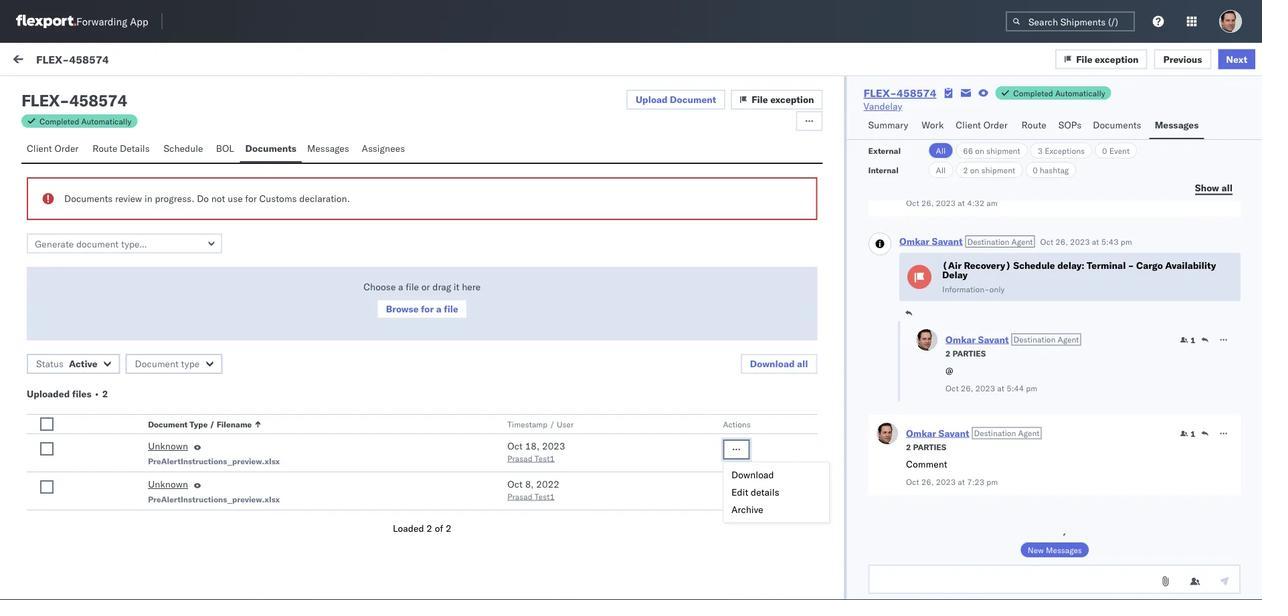 Task type: vqa. For each thing, say whether or not it's contained in the screenshot.
the topmost 5:45
yes



Task type: describe. For each thing, give the bounding box(es) containing it.
delay:
[[1057, 260, 1084, 271]]

with this contract established, we will partnership.
[[40, 449, 301, 474]]

comment
[[906, 459, 947, 470]]

0 vertical spatial omkar savant button
[[899, 235, 962, 247]]

test1 for 2023
[[535, 453, 555, 464]]

here
[[462, 281, 481, 293]]

has
[[271, 509, 286, 521]]

2023, for we
[[464, 510, 490, 522]]

uploaded
[[27, 388, 70, 400]]

client for rightmost client order 'button'
[[956, 119, 981, 131]]

oct 26, 2023, 7:00 pm edt
[[429, 216, 549, 228]]

information-
[[942, 284, 989, 294]]

active
[[69, 358, 97, 370]]

it
[[454, 281, 460, 293]]

import work button
[[99, 55, 152, 67]]

related
[[984, 116, 1012, 126]]

0 vertical spatial exception
[[1095, 53, 1139, 65]]

458574 down forwarding app link on the top left
[[69, 52, 109, 66]]

8,
[[525, 479, 534, 490]]

omkar down the "filing"
[[65, 265, 93, 277]]

/ inside button
[[210, 419, 215, 429]]

2 right of
[[446, 523, 452, 534]]

1854269
[[1011, 216, 1052, 228]]

5 pm from the top
[[515, 423, 530, 435]]

omkar savant button for @
[[946, 334, 1009, 345]]

resize handle column header for message
[[407, 112, 423, 600]]

messages for rightmost messages button
[[1155, 119, 1199, 131]]

previous
[[1164, 53, 1202, 65]]

1 horizontal spatial documents button
[[1088, 113, 1150, 139]]

loaded
[[393, 523, 424, 534]]

actions
[[723, 419, 751, 429]]

delayed.
[[312, 509, 348, 521]]

0 vertical spatial omkar savant destination agent
[[899, 235, 1033, 247]]

1 vertical spatial completed
[[39, 116, 79, 126]]

schedule inside "(air recovery) schedule delay: terminal - cargo availability delay information-only"
[[1013, 260, 1055, 271]]

458574 down route 'button'
[[1011, 156, 1046, 167]]

latent messaging test.
[[40, 168, 136, 180]]

timestamp / user button
[[505, 416, 696, 430]]

do
[[197, 193, 209, 204]]

(0) for message (0)
[[216, 55, 234, 67]]

archive
[[732, 504, 763, 516]]

0 vertical spatial file
[[406, 281, 419, 293]]

savant down review
[[96, 205, 124, 217]]

availability
[[1165, 260, 1216, 271]]

delay inside "(air recovery) schedule delay: terminal - cargo availability delay information-only"
[[942, 269, 968, 281]]

0 vertical spatial for
[[245, 193, 257, 204]]

route details
[[93, 143, 150, 154]]

savant down the generate document type... text field
[[96, 265, 124, 277]]

you
[[111, 509, 127, 521]]

2 right ∙
[[102, 388, 108, 400]]

type inside button
[[190, 419, 208, 429]]

document type
[[135, 358, 200, 370]]

browse for a file button
[[377, 299, 468, 319]]

next
[[1226, 53, 1248, 65]]

review
[[115, 193, 142, 204]]

all for show all
[[1222, 182, 1233, 193]]

at inside comment oct 26, 2023 at 7:23 pm
[[958, 477, 965, 487]]

omkar left ∙
[[65, 399, 93, 411]]

not
[[211, 193, 225, 204]]

document type button
[[126, 354, 222, 374]]

flex- for oct 26, 2023, 7:00 pm edt
[[983, 216, 1011, 228]]

browse
[[386, 303, 419, 315]]

my work
[[13, 52, 73, 70]]

partnership.
[[40, 463, 92, 474]]

browse for a file
[[386, 303, 458, 315]]

1 horizontal spatial file
[[1076, 53, 1093, 65]]

all button for 66
[[929, 143, 953, 159]]

filter
[[256, 55, 276, 67]]

savant up @ oct 26, 2023 at 5:44 pm
[[978, 334, 1009, 345]]

choose
[[364, 281, 396, 293]]

prealertinstructions_preview.xlsx for oct 8, 2022
[[148, 494, 280, 504]]

omkar savant for we
[[65, 486, 124, 498]]

a inside button
[[436, 303, 442, 315]]

omkar up "latent messaging test."
[[65, 145, 93, 157]]

category
[[707, 116, 740, 126]]

2023 inside comment oct 26, 2023 at 7:23 pm
[[936, 477, 956, 487]]

import
[[99, 55, 127, 67]]

458574 down 5:44
[[1011, 423, 1046, 435]]

client for left client order 'button'
[[27, 143, 52, 154]]

destination for comment
[[974, 428, 1016, 438]]

0 vertical spatial agent
[[1011, 237, 1033, 247]]

new messages button
[[1020, 542, 1089, 558]]

pm for @
[[1026, 383, 1037, 393]]

been
[[289, 509, 310, 521]]

oct 8, 2022 prasad test1
[[508, 479, 560, 502]]

1 vertical spatial customs
[[137, 349, 176, 360]]

we
[[40, 509, 54, 521]]

event
[[1110, 146, 1130, 156]]

∙
[[94, 388, 100, 400]]

i am filing a commendation report to improve
[[40, 228, 230, 240]]

1 vertical spatial order
[[54, 143, 79, 154]]

1 vertical spatial am
[[45, 228, 58, 240]]

route button
[[1016, 113, 1053, 139]]

2023, for i
[[464, 216, 490, 228]]

with
[[141, 449, 159, 461]]

0 horizontal spatial this
[[40, 449, 58, 461]]

|
[[243, 55, 246, 67]]

0 horizontal spatial file exception
[[752, 94, 814, 105]]

Generate document type... text field
[[27, 234, 222, 254]]

6:30
[[493, 276, 513, 288]]

unknown for oct 18, 2023
[[148, 440, 188, 452]]

0 vertical spatial destination
[[967, 237, 1009, 247]]

0 horizontal spatial file
[[752, 94, 768, 105]]

exception: unknown customs hold type
[[42, 349, 223, 360]]

2023, for latent
[[464, 156, 490, 167]]

unknown for oct 8, 2022
[[148, 479, 188, 490]]

summary
[[869, 119, 908, 131]]

prasad for 8,
[[508, 492, 533, 502]]

0 horizontal spatial client order button
[[21, 137, 87, 163]]

upload
[[636, 94, 668, 105]]

show
[[1195, 182, 1220, 193]]

0 vertical spatial documents
[[1093, 119, 1142, 131]]

hashtag
[[1040, 165, 1069, 175]]

filing
[[61, 228, 82, 240]]

flex- right my
[[36, 52, 69, 66]]

drag
[[433, 281, 451, 293]]

3 exceptions
[[1038, 146, 1085, 156]]

1 button for @
[[1180, 335, 1195, 345]]

omkar up the "filing"
[[65, 205, 93, 217]]

1 vertical spatial exception
[[771, 94, 814, 105]]

unknown link for oct 8, 2022
[[148, 478, 188, 494]]

1 vertical spatial flex-458574
[[864, 86, 937, 100]]

458574 up vandelay
[[897, 86, 937, 100]]

flex- for oct 26, 2023, 7:22 pm edt
[[983, 156, 1011, 167]]

app
[[130, 15, 148, 28]]

assignees button
[[356, 137, 413, 163]]

omkar up active
[[65, 326, 93, 337]]

route details button
[[87, 137, 158, 163]]

at left 5:43
[[1092, 237, 1099, 247]]

bol button
[[211, 137, 240, 163]]

document for document type
[[135, 358, 179, 370]]

0 vertical spatial completed automatically
[[1014, 88, 1106, 98]]

savant up (air
[[932, 235, 962, 247]]

0 horizontal spatial automatically
[[81, 116, 131, 126]]

2 resize handle column header from the left
[[684, 112, 700, 600]]

assignees
[[362, 143, 405, 154]]

1 horizontal spatial order
[[984, 119, 1008, 131]]

2 down 66
[[963, 165, 968, 175]]

at inside @ oct 26, 2023 at 5:44 pm
[[997, 383, 1004, 393]]

2023 for oct 18, 2023 prasad test1
[[542, 440, 565, 452]]

2 vertical spatial messages
[[1046, 545, 1082, 555]]

omkar up notifying
[[65, 486, 93, 498]]

flex- for oct 26, 2023, 6:30 pm edt
[[983, 276, 1011, 288]]

established,
[[218, 449, 270, 461]]

exception: warehouse devan delay
[[42, 422, 200, 434]]

agent for @
[[1058, 335, 1079, 345]]

exceptions
[[1045, 146, 1085, 156]]

0 vertical spatial customs
[[259, 193, 297, 204]]

resize handle column header for related work item/shipment
[[1238, 112, 1254, 600]]

resize handle column header for category
[[961, 112, 977, 600]]

0 vertical spatial document
[[670, 94, 716, 105]]

internal (0)
[[90, 85, 142, 97]]

oct inside oct 18, 2023 prasad test1
[[508, 440, 523, 452]]

declaration.
[[299, 193, 350, 204]]

commendation
[[92, 228, 155, 240]]

4 omkar savant from the top
[[65, 326, 124, 337]]

work inside 'button'
[[922, 119, 944, 131]]

2 parties button for @
[[946, 347, 986, 359]]

2 parties button for comment
[[906, 441, 946, 452]]

2 on shipment
[[963, 165, 1016, 175]]

flex- up vandelay
[[864, 86, 897, 100]]

omkar savant button for comment
[[906, 427, 969, 439]]

pm for i
[[515, 216, 530, 228]]

458574 down import
[[69, 90, 127, 110]]

savant up comment oct 26, 2023 at 7:23 pm
[[938, 427, 969, 439]]

k,
[[232, 509, 241, 521]]

1 horizontal spatial client order button
[[951, 113, 1016, 139]]

a right is
[[70, 449, 75, 461]]

flex- 1366815
[[983, 276, 1052, 288]]

destination for @
[[1013, 335, 1056, 345]]

0 vertical spatial automatically
[[1056, 88, 1106, 98]]

schedule button
[[158, 137, 211, 163]]

previous button
[[1154, 49, 1212, 69]]

oct 26, 2023, 7:22 pm edt
[[429, 156, 549, 167]]

0 horizontal spatial work
[[130, 55, 152, 67]]

sops button
[[1053, 113, 1088, 139]]

0 vertical spatial pm
[[1121, 237, 1132, 247]]

0 vertical spatial 1
[[248, 55, 254, 67]]

oct inside oct 8, 2022 prasad test1
[[508, 479, 523, 490]]

route for route
[[1022, 119, 1047, 131]]

my
[[13, 52, 35, 70]]

pm for latent
[[515, 156, 530, 167]]

shipment for 66 on shipment
[[987, 146, 1021, 156]]

next button
[[1218, 49, 1256, 69]]

edt for we
[[532, 510, 549, 522]]

savant up you
[[96, 486, 124, 498]]

user
[[557, 419, 574, 429]]

document type / filename
[[148, 419, 252, 429]]

1 horizontal spatial documents
[[245, 143, 296, 154]]

flex- for oct 26, 2023, 5:46 pm edt
[[983, 343, 1011, 355]]

omkar up @
[[946, 334, 976, 345]]

filename
[[217, 419, 252, 429]]

2 vertical spatial documents
[[64, 193, 113, 204]]

applied
[[279, 55, 310, 67]]

1 horizontal spatial file exception
[[1076, 53, 1139, 65]]

message for message (0)
[[177, 55, 216, 67]]

2023 inside @ oct 26, 2023 at 5:44 pm
[[975, 383, 995, 393]]

savant up test.
[[96, 145, 124, 157]]

oct 26, 2023, 5:46 pm edt
[[429, 343, 549, 355]]

internal for internal (0)
[[90, 85, 123, 97]]

1 oct 26, 2023, 5:45 pm edt from the top
[[429, 423, 549, 435]]

details
[[120, 143, 150, 154]]

shipment for 2 on shipment
[[982, 165, 1016, 175]]

a right choose at the top left
[[398, 281, 403, 293]]

66 on shipment
[[963, 146, 1021, 156]]

oct 26, 2023 at 4:32 am
[[906, 198, 998, 208]]

(air
[[942, 260, 962, 271]]

0 vertical spatial type
[[202, 349, 223, 360]]



Task type: locate. For each thing, give the bounding box(es) containing it.
at left the '7:23'
[[958, 477, 965, 487]]

1 for comment
[[1190, 429, 1195, 439]]

parties for @
[[952, 348, 986, 358]]

1 pm from the top
[[515, 156, 530, 167]]

a down drag
[[436, 303, 442, 315]]

for right use in the top of the page
[[245, 193, 257, 204]]

client order button up the 66 on shipment
[[951, 113, 1016, 139]]

2 test1 from the top
[[535, 492, 555, 502]]

agent right 2271801
[[1058, 335, 1079, 345]]

0 vertical spatial am
[[987, 198, 998, 208]]

1 vertical spatial all
[[797, 358, 808, 370]]

on down 66
[[970, 165, 980, 175]]

1 vertical spatial all button
[[929, 162, 953, 178]]

2 1 button from the top
[[1180, 428, 1195, 439]]

1 prasad from the top
[[508, 453, 533, 464]]

0 vertical spatial 2 parties
[[946, 348, 986, 358]]

document type / filename button
[[145, 416, 481, 430]]

0 vertical spatial 2 parties button
[[946, 347, 986, 359]]

0 horizontal spatial work
[[38, 52, 73, 70]]

1 vertical spatial on
[[970, 165, 980, 175]]

@
[[946, 365, 953, 377]]

delay up the information-
[[942, 269, 968, 281]]

unknown link for oct 18, 2023
[[148, 440, 188, 456]]

route inside 'button'
[[1022, 119, 1047, 131]]

schedule inside 'button'
[[164, 143, 203, 154]]

document up this
[[148, 419, 188, 429]]

2023 left 5:44
[[975, 383, 995, 393]]

0 vertical spatial work
[[38, 52, 73, 70]]

1 button
[[1180, 335, 1195, 345], [1180, 428, 1195, 439]]

external for external
[[869, 146, 901, 156]]

1 vertical spatial schedule
[[1013, 260, 1055, 271]]

2 5:45 from the top
[[493, 510, 513, 522]]

i
[[40, 228, 43, 240]]

6 edt from the top
[[532, 510, 549, 522]]

work
[[38, 52, 73, 70], [1014, 116, 1032, 126]]

0 vertical spatial 5:45
[[493, 423, 513, 435]]

at left 4:32
[[958, 198, 965, 208]]

1 vertical spatial internal
[[869, 165, 899, 175]]

work right import
[[130, 55, 152, 67]]

shipment down the 66 on shipment
[[982, 165, 1016, 175]]

1 vertical spatial unknown link
[[148, 478, 188, 494]]

omkar savant up notifying
[[65, 486, 124, 498]]

download inside the download edit details archive
[[732, 469, 774, 481]]

1 horizontal spatial customs
[[259, 193, 297, 204]]

recovery)
[[964, 260, 1011, 271]]

all for download all
[[797, 358, 808, 370]]

this inside "we are notifying you that your shipment, k & k, devan has been delayed. this often may"
[[350, 509, 368, 521]]

1 for @
[[1190, 335, 1195, 345]]

2 all button from the top
[[929, 162, 953, 178]]

1 vertical spatial delay
[[175, 422, 200, 434]]

pm for comment
[[987, 477, 998, 487]]

edt for omkar savant
[[532, 276, 549, 288]]

0 horizontal spatial flex-458574
[[36, 52, 109, 66]]

comment oct 26, 2023 at 7:23 pm
[[906, 459, 998, 487]]

0 vertical spatial internal
[[90, 85, 123, 97]]

messages up declaration.
[[307, 143, 349, 154]]

external inside button
[[21, 85, 57, 97]]

pm for we
[[515, 510, 530, 522]]

2 2023, from the top
[[464, 216, 490, 228]]

2 prasad from the top
[[508, 492, 533, 502]]

0 vertical spatial exception:
[[42, 349, 90, 360]]

a
[[84, 228, 89, 240], [398, 281, 403, 293], [436, 303, 442, 315], [70, 449, 75, 461]]

3 resize handle column header from the left
[[961, 112, 977, 600]]

agent
[[1011, 237, 1033, 247], [1058, 335, 1079, 345], [1018, 428, 1040, 438]]

1 flex- 458574 from the top
[[983, 156, 1046, 167]]

0 hashtag
[[1033, 165, 1069, 175]]

client order button
[[951, 113, 1016, 139], [21, 137, 87, 163]]

oct inside comment oct 26, 2023 at 7:23 pm
[[906, 477, 919, 487]]

0 vertical spatial external
[[21, 85, 57, 97]]

1 vertical spatial for
[[421, 303, 434, 315]]

0 horizontal spatial 0
[[1033, 165, 1038, 175]]

1 vertical spatial messages
[[307, 143, 349, 154]]

2023 down comment
[[936, 477, 956, 487]]

2 all from the top
[[936, 165, 946, 175]]

document left type at left
[[135, 358, 179, 370]]

1 all from the top
[[936, 146, 946, 156]]

prasad for 18,
[[508, 453, 533, 464]]

26,
[[447, 156, 462, 167], [921, 198, 934, 208], [447, 216, 462, 228], [1055, 237, 1068, 247], [447, 276, 462, 288], [447, 343, 462, 355], [961, 383, 973, 393], [447, 423, 462, 435], [921, 477, 934, 487], [447, 510, 462, 522]]

on right 66
[[975, 146, 985, 156]]

omkar savant for oct 26, 2023, 6:30 pm edt
[[65, 265, 124, 277]]

all button up oct 26, 2023 at 4:32 am
[[929, 162, 953, 178]]

internal for internal
[[869, 165, 899, 175]]

/ left filename
[[210, 419, 215, 429]]

exception: for exception: unknown customs hold type
[[42, 349, 90, 360]]

savant up warehouse
[[96, 399, 124, 411]]

0 vertical spatial download
[[750, 358, 795, 370]]

0 horizontal spatial /
[[210, 419, 215, 429]]

0 vertical spatial delay
[[942, 269, 968, 281]]

0 left the event
[[1102, 146, 1107, 156]]

order
[[984, 119, 1008, 131], [54, 143, 79, 154]]

document up category
[[670, 94, 716, 105]]

completed automatically
[[1014, 88, 1106, 98], [39, 116, 131, 126]]

5 edt from the top
[[532, 423, 549, 435]]

2023 for oct 26, 2023 at 5:43 pm
[[1070, 237, 1090, 247]]

(0) inside external (0) button
[[59, 85, 76, 97]]

internal down import
[[90, 85, 123, 97]]

bol
[[216, 143, 234, 154]]

pm down oct 8, 2022 prasad test1
[[515, 510, 530, 522]]

internal inside 'button'
[[90, 85, 123, 97]]

summary button
[[863, 113, 917, 139]]

3 2023, from the top
[[464, 276, 490, 288]]

omkar savant button up (air
[[899, 235, 962, 247]]

0 vertical spatial unknown link
[[148, 440, 188, 456]]

1 vertical spatial shipment
[[982, 165, 1016, 175]]

2 vertical spatial omkar savant button
[[906, 427, 969, 439]]

this left the often
[[350, 509, 368, 521]]

exception: for exception: warehouse devan delay
[[42, 422, 90, 434]]

work right related
[[1014, 116, 1032, 126]]

edt for i
[[532, 216, 549, 228]]

test1 inside oct 8, 2022 prasad test1
[[535, 492, 555, 502]]

omkar up comment
[[906, 427, 936, 439]]

1 1 button from the top
[[1180, 335, 1195, 345]]

2 vertical spatial unknown
[[148, 479, 188, 490]]

0 vertical spatial file exception
[[1076, 53, 1139, 65]]

agent down flex- 1854269
[[1011, 237, 1033, 247]]

documents button
[[1088, 113, 1150, 139], [240, 137, 302, 163]]

1 vertical spatial oct 26, 2023, 5:45 pm edt
[[429, 510, 549, 522]]

0 horizontal spatial client order
[[27, 143, 79, 154]]

&
[[223, 509, 229, 521]]

oct 26, 2023 at 5:43 pm
[[1040, 237, 1132, 247]]

0 horizontal spatial (0)
[[59, 85, 76, 97]]

(0) down my work
[[59, 85, 76, 97]]

agent for comment
[[1018, 428, 1040, 438]]

on for 66
[[975, 146, 985, 156]]

1 test1 from the top
[[535, 453, 555, 464]]

flex- for oct 26, 2023, 5:45 pm edt
[[983, 423, 1011, 435]]

1366815
[[1011, 276, 1052, 288]]

None checkbox
[[40, 481, 54, 494]]

delay up contract on the bottom left
[[175, 422, 200, 434]]

2 up comment
[[906, 442, 911, 452]]

5:45
[[493, 423, 513, 435], [493, 510, 513, 522]]

0 for 0 hashtag
[[1033, 165, 1038, 175]]

schedule
[[164, 143, 203, 154], [1013, 260, 1055, 271]]

oct 26, 2023, 5:45 pm edt
[[429, 423, 549, 435], [429, 510, 549, 522]]

(0) left |
[[216, 55, 234, 67]]

flex- 458574 for oct 26, 2023, 7:22 pm edt
[[983, 156, 1046, 167]]

0 vertical spatial 0
[[1102, 146, 1107, 156]]

1 omkar savant from the top
[[65, 145, 124, 157]]

3 pm from the top
[[515, 276, 530, 288]]

pm inside comment oct 26, 2023 at 7:23 pm
[[987, 477, 998, 487]]

omkar savant up active
[[65, 326, 124, 337]]

edt for latent
[[532, 156, 549, 167]]

internal
[[90, 85, 123, 97], [869, 165, 899, 175]]

1 resize handle column header from the left
[[407, 112, 423, 600]]

test.
[[117, 168, 136, 180]]

2 parties button up @
[[946, 347, 986, 359]]

0 vertical spatial this
[[40, 449, 58, 461]]

6 pm from the top
[[515, 510, 530, 522]]

0 vertical spatial all
[[1222, 182, 1233, 193]]

0 for 0 event
[[1102, 146, 1107, 156]]

1 vertical spatial automatically
[[81, 116, 131, 126]]

1 vertical spatial flex- 458574
[[983, 423, 1046, 435]]

1 vertical spatial 2 parties
[[906, 442, 946, 452]]

1 2023, from the top
[[464, 156, 490, 167]]

1 horizontal spatial external
[[869, 146, 901, 156]]

2023 for oct 26, 2023 at 4:32 am
[[936, 198, 956, 208]]

route up the 3
[[1022, 119, 1047, 131]]

2 parties for @
[[946, 348, 986, 358]]

1 unknown link from the top
[[148, 440, 188, 456]]

1 vertical spatial test1
[[535, 492, 555, 502]]

omkar savant destination agent for @
[[946, 334, 1079, 345]]

on for 2
[[970, 165, 980, 175]]

omkar savant button up comment
[[906, 427, 969, 439]]

3 edt from the top
[[532, 276, 549, 288]]

client up 66
[[956, 119, 981, 131]]

file exception
[[1076, 53, 1139, 65], [752, 94, 814, 105]]

2 parties for comment
[[906, 442, 946, 452]]

that
[[129, 509, 146, 521]]

6 2023, from the top
[[464, 510, 490, 522]]

destination down 5:44
[[974, 428, 1016, 438]]

automatically up 'sops'
[[1056, 88, 1106, 98]]

2 flex- 458574 from the top
[[983, 423, 1046, 435]]

am right 4:32
[[987, 198, 998, 208]]

warehouse
[[92, 422, 142, 434]]

for inside button
[[421, 303, 434, 315]]

/ left user
[[550, 419, 555, 429]]

omkar savant for latent
[[65, 145, 124, 157]]

1 horizontal spatial delay
[[942, 269, 968, 281]]

0 vertical spatial flex- 458574
[[983, 156, 1046, 167]]

(0) inside internal (0) 'button'
[[125, 85, 142, 97]]

2 exception: from the top
[[42, 422, 90, 434]]

resize handle column header
[[407, 112, 423, 600], [684, 112, 700, 600], [961, 112, 977, 600], [1238, 112, 1254, 600]]

internal (0) button
[[84, 79, 150, 105]]

prealertinstructions_preview.xlsx for oct 18, 2023
[[148, 456, 280, 466]]

messages for the left messages button
[[307, 143, 349, 154]]

2 pm from the top
[[515, 216, 530, 228]]

we
[[272, 449, 284, 461]]

1 button for comment
[[1180, 428, 1195, 439]]

1 vertical spatial omkar savant destination agent
[[946, 334, 1079, 345]]

all button down work 'button'
[[929, 143, 953, 159]]

2 left of
[[427, 523, 432, 534]]

1 horizontal spatial client order
[[956, 119, 1008, 131]]

4 pm from the top
[[515, 343, 530, 355]]

exception
[[1095, 53, 1139, 65], [771, 94, 814, 105]]

or
[[422, 281, 430, 293]]

upload document button
[[626, 90, 726, 110]]

(0) for external (0)
[[59, 85, 76, 97]]

2 prealertinstructions_preview.xlsx from the top
[[148, 494, 280, 504]]

4:32
[[967, 198, 984, 208]]

1 horizontal spatial flex-458574
[[864, 86, 937, 100]]

1 vertical spatial unknown
[[148, 440, 188, 452]]

2 vertical spatial 1
[[1190, 429, 1195, 439]]

2023 up the delay:
[[1070, 237, 1090, 247]]

forwarding app link
[[16, 15, 148, 28]]

download edit details archive
[[732, 469, 780, 516]]

2 / from the left
[[550, 419, 555, 429]]

external for external (0)
[[21, 85, 57, 97]]

0 vertical spatial completed
[[1014, 88, 1053, 98]]

exception: up "uploaded files ∙ 2"
[[42, 349, 90, 360]]

route inside button
[[93, 143, 117, 154]]

flexport. image
[[16, 15, 76, 28]]

None text field
[[869, 565, 1241, 594]]

oct 26, 2023, 6:30 pm edt
[[429, 276, 549, 288]]

test1 down 18,
[[535, 453, 555, 464]]

are
[[56, 509, 69, 521]]

use
[[228, 193, 243, 204]]

2 unknown link from the top
[[148, 478, 188, 494]]

5:45 up oct 18, 2023 prasad test1
[[493, 423, 513, 435]]

documents review in progress. do not use for customs declaration.
[[64, 193, 350, 204]]

show all button
[[1187, 178, 1241, 198]]

prasad inside oct 8, 2022 prasad test1
[[508, 492, 533, 502]]

related work item/shipment
[[984, 116, 1088, 126]]

download all
[[750, 358, 808, 370]]

0 horizontal spatial message
[[41, 116, 74, 126]]

0 horizontal spatial messages button
[[302, 137, 356, 163]]

pm right the '7:23'
[[987, 477, 998, 487]]

5 omkar savant from the top
[[65, 399, 124, 411]]

work button
[[917, 113, 951, 139]]

0 horizontal spatial am
[[45, 228, 58, 240]]

flex- up @ oct 26, 2023 at 5:44 pm
[[983, 343, 1011, 355]]

download for edit
[[732, 469, 774, 481]]

0 horizontal spatial customs
[[137, 349, 176, 360]]

download inside button
[[750, 358, 795, 370]]

route for route details
[[93, 143, 117, 154]]

0 horizontal spatial for
[[245, 193, 257, 204]]

4 2023, from the top
[[464, 343, 490, 355]]

all button
[[929, 143, 953, 159], [929, 162, 953, 178]]

edt right 7:22
[[532, 156, 549, 167]]

(0) for internal (0)
[[125, 85, 142, 97]]

1 vertical spatial 5:45
[[493, 510, 513, 522]]

type
[[181, 358, 200, 370]]

message down flex - 458574
[[41, 116, 74, 126]]

all
[[936, 146, 946, 156], [936, 165, 946, 175]]

2023, for omkar savant
[[464, 276, 490, 288]]

schedule up 1366815
[[1013, 260, 1055, 271]]

2023 inside oct 18, 2023 prasad test1
[[542, 440, 565, 452]]

0 event
[[1102, 146, 1130, 156]]

for
[[245, 193, 257, 204], [421, 303, 434, 315]]

prealertinstructions_preview.xlsx up k
[[148, 494, 280, 504]]

2271801
[[1011, 343, 1052, 355]]

prealertinstructions_preview.xlsx
[[148, 456, 280, 466], [148, 494, 280, 504]]

prasad inside oct 18, 2023 prasad test1
[[508, 453, 533, 464]]

1
[[248, 55, 254, 67], [1190, 335, 1195, 345], [1190, 429, 1195, 439]]

documents button right bol on the left top of page
[[240, 137, 302, 163]]

pm for omkar savant
[[515, 276, 530, 288]]

1 vertical spatial file exception
[[752, 94, 814, 105]]

0 vertical spatial unknown
[[92, 349, 134, 360]]

am right the i
[[45, 228, 58, 240]]

5 2023, from the top
[[464, 423, 490, 435]]

omkar savant destination agent for comment
[[906, 427, 1040, 439]]

1 horizontal spatial all
[[1222, 182, 1233, 193]]

devan
[[243, 509, 268, 521]]

0 vertical spatial all button
[[929, 143, 953, 159]]

external (0)
[[21, 85, 76, 97]]

pm inside @ oct 26, 2023 at 5:44 pm
[[1026, 383, 1037, 393]]

2 omkar savant from the top
[[65, 205, 124, 217]]

3 omkar savant from the top
[[65, 265, 124, 277]]

client order button up latent
[[21, 137, 87, 163]]

status active
[[36, 358, 97, 370]]

omkar savant for i
[[65, 205, 124, 217]]

messages right "new"
[[1046, 545, 1082, 555]]

edt down oct 8, 2022 prasad test1
[[532, 510, 549, 522]]

flex- down 4:32
[[983, 216, 1011, 228]]

document for document type / filename
[[148, 419, 188, 429]]

2 edt from the top
[[532, 216, 549, 228]]

omkar down oct 26, 2023 at 4:32 am
[[899, 235, 929, 247]]

oct 26, 2023, 5:45 pm edt up 18,
[[429, 423, 549, 435]]

all for 66
[[936, 146, 946, 156]]

message for message
[[41, 116, 74, 126]]

1 horizontal spatial messages button
[[1150, 113, 1204, 139]]

1 edt from the top
[[532, 156, 549, 167]]

this is a
[[40, 449, 75, 461]]

1 vertical spatial download
[[732, 469, 774, 481]]

edt right 6:30
[[532, 276, 549, 288]]

26, inside comment oct 26, 2023 at 7:23 pm
[[921, 477, 934, 487]]

for down or
[[421, 303, 434, 315]]

file inside button
[[444, 303, 458, 315]]

work right summary button
[[922, 119, 944, 131]]

0 vertical spatial client
[[956, 119, 981, 131]]

2023 right 18,
[[542, 440, 565, 452]]

work for my
[[38, 52, 73, 70]]

messaging
[[70, 168, 115, 180]]

flex- 458574 for oct 26, 2023, 5:45 pm edt
[[983, 423, 1046, 435]]

1 horizontal spatial messages
[[1046, 545, 1082, 555]]

test1 down 2022
[[535, 492, 555, 502]]

1 vertical spatial parties
[[913, 442, 946, 452]]

route
[[1022, 119, 1047, 131], [93, 143, 117, 154]]

0 horizontal spatial completed automatically
[[39, 116, 131, 126]]

work for related
[[1014, 116, 1032, 126]]

document inside button
[[135, 358, 179, 370]]

item/shipment
[[1034, 116, 1088, 126]]

client order up latent
[[27, 143, 79, 154]]

exception:
[[42, 349, 90, 360], [42, 422, 90, 434]]

messages down previous button
[[1155, 119, 1199, 131]]

1 vertical spatial completed automatically
[[39, 116, 131, 126]]

1 vertical spatial 0
[[1033, 165, 1038, 175]]

all down work 'button'
[[936, 146, 946, 156]]

1 exception: from the top
[[42, 349, 90, 360]]

message (0)
[[177, 55, 234, 67]]

completed down flex - 458574
[[39, 116, 79, 126]]

timestamp / user
[[508, 419, 574, 429]]

2 up @
[[946, 348, 951, 358]]

edit
[[732, 487, 749, 498]]

2 horizontal spatial pm
[[1121, 237, 1132, 247]]

1 horizontal spatial /
[[550, 419, 555, 429]]

omkar savant
[[65, 145, 124, 157], [65, 205, 124, 217], [65, 265, 124, 277], [65, 326, 124, 337], [65, 399, 124, 411], [65, 486, 124, 498]]

a right the "filing"
[[84, 228, 89, 240]]

2 vertical spatial pm
[[987, 477, 998, 487]]

at
[[958, 198, 965, 208], [1092, 237, 1099, 247], [997, 383, 1004, 393], [958, 477, 965, 487]]

1 horizontal spatial (0)
[[125, 85, 142, 97]]

1 horizontal spatial client
[[956, 119, 981, 131]]

all up oct 26, 2023 at 4:32 am
[[936, 165, 946, 175]]

2 oct 26, 2023, 5:45 pm edt from the top
[[429, 510, 549, 522]]

all for 2
[[936, 165, 946, 175]]

to
[[186, 228, 194, 240]]

order up latent
[[54, 143, 79, 154]]

5:43
[[1101, 237, 1119, 247]]

documents down "latent messaging test."
[[64, 193, 113, 204]]

1 vertical spatial file
[[752, 94, 768, 105]]

prasad down 8,
[[508, 492, 533, 502]]

type up contract on the bottom left
[[190, 419, 208, 429]]

your
[[149, 509, 167, 521]]

test1 for 2022
[[535, 492, 555, 502]]

details
[[751, 487, 780, 498]]

of
[[435, 523, 443, 534]]

destination up 5:44
[[1013, 335, 1056, 345]]

1 all button from the top
[[929, 143, 953, 159]]

flex- 1854269
[[983, 216, 1052, 228]]

all button for 2
[[929, 162, 953, 178]]

oct inside @ oct 26, 2023 at 5:44 pm
[[946, 383, 959, 393]]

0 horizontal spatial parties
[[913, 442, 946, 452]]

parties for comment
[[913, 442, 946, 452]]

file
[[406, 281, 419, 293], [444, 303, 458, 315]]

1 horizontal spatial message
[[177, 55, 216, 67]]

4 resize handle column header from the left
[[1238, 112, 1254, 600]]

/ inside "button"
[[550, 419, 555, 429]]

flex-
[[36, 52, 69, 66], [864, 86, 897, 100], [983, 156, 1011, 167], [983, 216, 1011, 228], [983, 276, 1011, 288], [983, 343, 1011, 355], [983, 423, 1011, 435]]

0 horizontal spatial documents button
[[240, 137, 302, 163]]

test1 inside oct 18, 2023 prasad test1
[[535, 453, 555, 464]]

1 5:45 from the top
[[493, 423, 513, 435]]

1 vertical spatial documents
[[245, 143, 296, 154]]

vandelay
[[864, 100, 903, 112]]

internal down summary button
[[869, 165, 899, 175]]

4 edt from the top
[[532, 343, 549, 355]]

document
[[670, 94, 716, 105], [135, 358, 179, 370], [148, 419, 188, 429]]

None checkbox
[[40, 418, 54, 431], [40, 442, 54, 456], [40, 418, 54, 431], [40, 442, 54, 456]]

Search Shipments (/) text field
[[1006, 11, 1135, 31]]

- inside "(air recovery) schedule delay: terminal - cargo availability delay information-only"
[[1128, 260, 1134, 271]]

1 / from the left
[[210, 419, 215, 429]]

1 horizontal spatial for
[[421, 303, 434, 315]]

edt right 5:46
[[532, 343, 549, 355]]

0 vertical spatial flex-458574
[[36, 52, 109, 66]]

pm right 6:30
[[515, 276, 530, 288]]

6 omkar savant from the top
[[65, 486, 124, 498]]

omkar savant down the generate document type... text field
[[65, 265, 124, 277]]

omkar savant destination agent up (air
[[899, 235, 1033, 247]]

pm right 7:22
[[515, 156, 530, 167]]

1 vertical spatial message
[[41, 116, 74, 126]]

66
[[963, 146, 973, 156]]

1 prealertinstructions_preview.xlsx from the top
[[148, 456, 280, 466]]

1 vertical spatial work
[[1014, 116, 1032, 126]]

message left |
[[177, 55, 216, 67]]

1 vertical spatial agent
[[1058, 335, 1079, 345]]

1 horizontal spatial work
[[922, 119, 944, 131]]

savant up exception: unknown customs hold type
[[96, 326, 124, 337]]

download for all
[[750, 358, 795, 370]]

26, inside @ oct 26, 2023 at 5:44 pm
[[961, 383, 973, 393]]

(0) down import work
[[125, 85, 142, 97]]

1 vertical spatial route
[[93, 143, 117, 154]]

1 horizontal spatial completed
[[1014, 88, 1053, 98]]

0 horizontal spatial delay
[[175, 422, 200, 434]]



